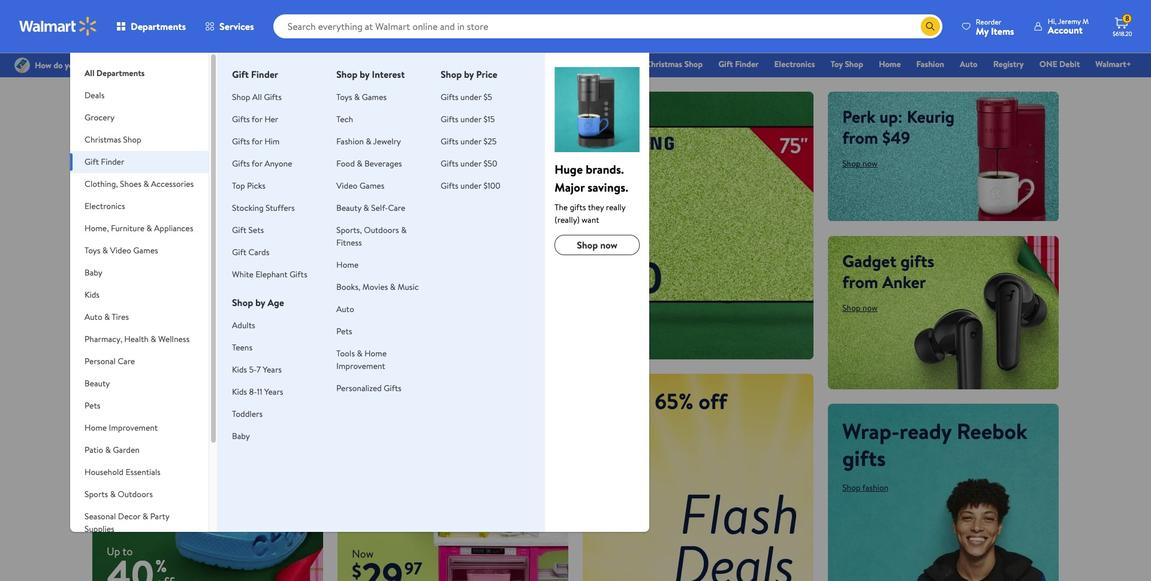 Task type: locate. For each thing, give the bounding box(es) containing it.
sports, outdoors & fitness
[[337, 224, 407, 249]]

0 vertical spatial games
[[362, 91, 387, 103]]

0 horizontal spatial finder
[[101, 156, 124, 168]]

a
[[378, 387, 387, 411]]

0 horizontal spatial all
[[85, 67, 94, 79]]

toys for toys & video games
[[85, 245, 100, 257]]

0 vertical spatial auto link
[[955, 58, 984, 71]]

gifts inside huge brands. major savings. the gifts they really (really) want
[[570, 202, 586, 214]]

shop now link down gadget gifts from anker
[[843, 302, 878, 314]]

auto up pharmacy,
[[85, 311, 102, 323]]

now down gadget gifts from anker
[[863, 302, 878, 314]]

1 vertical spatial all
[[252, 91, 262, 103]]

auto up pets link
[[337, 304, 354, 316]]

gifts for gifts for him
[[232, 136, 250, 148]]

top inside top gifts going fast! shop all gifts
[[352, 118, 426, 185]]

gifts under $50 link
[[441, 158, 498, 170]]

1 horizontal spatial deals
[[520, 58, 540, 70]]

beauty inside dropdown button
[[85, 378, 110, 390]]

kids for kids 5-7 years
[[232, 364, 247, 376]]

m
[[1083, 16, 1089, 26]]

toy
[[831, 58, 843, 70]]

0 horizontal spatial pets
[[85, 400, 100, 412]]

home link up books,
[[337, 259, 359, 271]]

finder left electronics link
[[735, 58, 759, 70]]

for for him
[[252, 136, 263, 148]]

shop now down perk
[[843, 158, 878, 170]]

seasonal
[[85, 511, 116, 523]]

finder up clothing,
[[101, 156, 124, 168]]

0 vertical spatial years
[[263, 364, 282, 376]]

years right 11
[[264, 386, 283, 398]]

1 horizontal spatial christmas shop
[[646, 58, 703, 70]]

christmas shop for christmas shop link
[[646, 58, 703, 70]]

0 horizontal spatial off
[[142, 126, 164, 149]]

4 under from the top
[[461, 158, 482, 170]]

shop up 'up'
[[232, 91, 250, 103]]

to for up to
[[123, 545, 133, 560]]

1 vertical spatial grocery
[[85, 112, 115, 124]]

gifts under $15
[[441, 113, 495, 125]]

fashion
[[917, 58, 945, 70], [337, 136, 364, 148]]

0 horizontal spatial up
[[107, 545, 120, 560]]

2 vertical spatial to
[[123, 545, 133, 560]]

fashion & jewelry link
[[337, 136, 401, 148]]

home
[[879, 58, 901, 70], [337, 259, 359, 271], [365, 348, 387, 360], [85, 422, 107, 434]]

patio & garden button
[[70, 440, 209, 462]]

1 horizontal spatial care
[[388, 202, 406, 214]]

care down the health
[[118, 356, 135, 368]]

gift finder image
[[555, 67, 640, 152]]

grocery inside dropdown button
[[85, 112, 115, 124]]

gifts inside wrap-ready reebok gifts
[[843, 444, 886, 474]]

grocery for grocery
[[85, 112, 115, 124]]

shop up gifts under $5 link
[[441, 68, 462, 81]]

0 horizontal spatial electronics
[[85, 200, 125, 212]]

from inside gadget gifts from anker
[[843, 270, 879, 294]]

to left 65%
[[630, 387, 650, 417]]

anker
[[883, 270, 927, 294]]

departments up all departments link
[[131, 20, 186, 33]]

2 horizontal spatial gift finder
[[719, 58, 759, 70]]

for for your
[[166, 272, 194, 302]]

0 vertical spatial departments
[[131, 20, 186, 33]]

shop now for perk up: keurig from $49
[[843, 158, 878, 170]]

shop down want
[[577, 239, 598, 252]]

hi,
[[1048, 16, 1057, 26]]

kids up auto & tires
[[85, 289, 100, 301]]

shop now up the health
[[107, 311, 142, 323]]

grocery for grocery & essentials
[[555, 58, 585, 70]]

1 vertical spatial to
[[630, 387, 650, 417]]

0 horizontal spatial video
[[110, 245, 131, 257]]

departments up deals dropdown button
[[96, 67, 145, 79]]

top picks
[[232, 180, 266, 192]]

gift finder left electronics link
[[719, 58, 759, 70]]

pets up tools
[[337, 326, 352, 338]]

0 vertical spatial improvement
[[337, 361, 385, 373]]

1 horizontal spatial electronics
[[775, 58, 815, 70]]

self-
[[371, 202, 388, 214]]

2 horizontal spatial finder
[[735, 58, 759, 70]]

crocs
[[107, 272, 161, 302]]

shop left gift finder link on the top of page
[[685, 58, 703, 70]]

5 under from the top
[[461, 180, 482, 192]]

video down the 'furniture'
[[110, 245, 131, 257]]

toys for toys & games
[[337, 91, 352, 103]]

outdoors inside sports, outdoors & fitness
[[364, 224, 399, 236]]

shop now
[[107, 158, 142, 170], [843, 158, 878, 170], [577, 239, 618, 252], [843, 302, 878, 314], [107, 311, 142, 323]]

all inside all departments link
[[85, 67, 94, 79]]

items
[[992, 24, 1015, 37]]

gift up shop all gifts at top left
[[232, 68, 249, 81]]

1 vertical spatial up
[[107, 545, 120, 560]]

& inside 'dropdown button'
[[143, 178, 149, 190]]

0 horizontal spatial outdoors
[[118, 489, 153, 501]]

under for $25
[[461, 136, 482, 148]]

white elephant gifts link
[[232, 269, 307, 281]]

$100
[[484, 180, 501, 192]]

shop right 'toy'
[[845, 58, 864, 70]]

shop inside "christmas shop" dropdown button
[[123, 134, 141, 146]]

grocery up 20%
[[85, 112, 115, 124]]

household essentials
[[85, 467, 161, 479]]

sets
[[209, 105, 238, 128]]

fast!
[[479, 166, 571, 233]]

under left the $100
[[461, 180, 482, 192]]

shop now down want
[[577, 239, 618, 252]]

gift finder for gift finder link on the top of page
[[719, 58, 759, 70]]

crew
[[246, 272, 291, 302]]

walmart+
[[1096, 58, 1132, 70]]

home inside tools & home improvement
[[365, 348, 387, 360]]

pets button
[[70, 395, 209, 418]]

for left the "your"
[[166, 272, 194, 302]]

essentials down 'patio & garden' dropdown button
[[126, 467, 161, 479]]

3 under from the top
[[461, 136, 482, 148]]

outdoors down "household essentials" "dropdown button"
[[118, 489, 153, 501]]

home inside dropdown button
[[85, 422, 107, 434]]

gifts inside gadget gifts from anker
[[901, 249, 935, 273]]

0 vertical spatial kids
[[85, 289, 100, 301]]

electronics
[[775, 58, 815, 70], [85, 200, 125, 212]]

christmas for "christmas shop" dropdown button
[[85, 134, 121, 146]]

christmas inside dropdown button
[[85, 134, 121, 146]]

toys down the home, at top left
[[85, 245, 100, 257]]

tools & home improvement link
[[337, 348, 387, 373]]

major
[[555, 179, 585, 196]]

0 horizontal spatial home link
[[337, 259, 359, 271]]

food & beverages link
[[337, 158, 402, 170]]

under left $25
[[461, 136, 482, 148]]

0 vertical spatial baby
[[85, 267, 102, 279]]

0 horizontal spatial improvement
[[109, 422, 158, 434]]

0 vertical spatial beauty
[[337, 202, 362, 214]]

finder for gift finder dropdown button
[[101, 156, 124, 168]]

gifts for her link
[[232, 113, 278, 125]]

0 vertical spatial pets
[[337, 326, 352, 338]]

2 horizontal spatial to
[[630, 387, 650, 417]]

auto link down the my
[[955, 58, 984, 71]]

improvement inside dropdown button
[[109, 422, 158, 434]]

shop now down gadget gifts from anker
[[843, 302, 878, 314]]

games up beauty & self-care link
[[360, 180, 385, 192]]

0 horizontal spatial baby
[[85, 267, 102, 279]]

for left the him
[[252, 136, 263, 148]]

gift for gift finder link on the top of page
[[719, 58, 733, 70]]

1 vertical spatial care
[[118, 356, 135, 368]]

now dollar 29.97 null group
[[338, 547, 422, 582]]

care up the sports, outdoors & fitness link
[[388, 202, 406, 214]]

by up toys & games link
[[360, 68, 370, 81]]

going
[[352, 166, 468, 233]]

baby for baby "link"
[[232, 431, 250, 443]]

shop left all
[[352, 238, 370, 250]]

0 vertical spatial from
[[843, 126, 879, 149]]

pets inside 'dropdown button'
[[85, 400, 100, 412]]

years
[[263, 364, 282, 376], [264, 386, 283, 398]]

gifts for gifts under $15
[[441, 113, 459, 125]]

1 vertical spatial from
[[843, 270, 879, 294]]

fashion
[[863, 482, 889, 494]]

to inside 'select lego® sets up to 20% off'
[[264, 105, 280, 128]]

1 vertical spatial fashion
[[337, 136, 364, 148]]

shop fashion
[[843, 482, 889, 494]]

gift finder inside dropdown button
[[85, 156, 124, 168]]

off up gift finder dropdown button
[[142, 126, 164, 149]]

gifts for gifts under $100
[[441, 180, 459, 192]]

1 horizontal spatial beauty
[[337, 202, 362, 214]]

improvement down tools
[[337, 361, 385, 373]]

0 horizontal spatial care
[[118, 356, 135, 368]]

gift for the gift cards link
[[232, 247, 247, 259]]

gift finder button
[[70, 151, 209, 173]]

1 horizontal spatial grocery
[[555, 58, 585, 70]]

essentials inside "household essentials" "dropdown button"
[[126, 467, 161, 479]]

2 from from the top
[[843, 270, 879, 294]]

beauty button
[[70, 373, 209, 395]]

shop down 'grocery' dropdown button
[[123, 134, 141, 146]]

sports & outdoors button
[[70, 484, 209, 506]]

1 horizontal spatial essentials
[[594, 58, 630, 70]]

gifts for gifts for anyone
[[232, 158, 250, 170]]

search icon image
[[926, 22, 936, 31]]

1 horizontal spatial pets
[[337, 326, 352, 338]]

shop inside top gifts going fast! shop all gifts
[[352, 238, 370, 250]]

1 vertical spatial kids
[[232, 364, 247, 376]]

baby inside dropdown button
[[85, 267, 102, 279]]

1 vertical spatial deals
[[85, 89, 105, 101]]

1 horizontal spatial top
[[352, 118, 426, 185]]

0 horizontal spatial auto
[[85, 311, 102, 323]]

for left 'her'
[[252, 113, 263, 125]]

gift left sets
[[232, 224, 247, 236]]

& inside dropdown button
[[105, 445, 111, 457]]

1 from from the top
[[843, 126, 879, 149]]

$50
[[484, 158, 498, 170]]

my
[[976, 24, 989, 37]]

now down kids dropdown button
[[127, 311, 142, 323]]

1 vertical spatial outdoors
[[118, 489, 153, 501]]

outdoors
[[364, 224, 399, 236], [118, 489, 153, 501]]

pharmacy, health & wellness button
[[70, 329, 209, 351]]

1 vertical spatial toys
[[85, 245, 100, 257]]

now down 'perk up: keurig from $49'
[[863, 158, 878, 170]]

toys inside dropdown button
[[85, 245, 100, 257]]

finder up shop all gifts at top left
[[251, 68, 278, 81]]

improvement down 'pets' 'dropdown button'
[[109, 422, 158, 434]]

pets up "home improvement"
[[85, 400, 100, 412]]

shop now link up the health
[[107, 311, 142, 323]]

under for $5
[[461, 91, 482, 103]]

by for interest
[[360, 68, 370, 81]]

up for up to
[[107, 545, 120, 560]]

finder inside dropdown button
[[101, 156, 124, 168]]

0 vertical spatial off
[[142, 126, 164, 149]]

gift up clothing,
[[85, 156, 99, 168]]

0 horizontal spatial essentials
[[126, 467, 161, 479]]

shop up toys & games link
[[337, 68, 358, 81]]

1 vertical spatial pets
[[85, 400, 100, 412]]

by left age
[[256, 296, 265, 310]]

for left the 'anyone' on the top
[[252, 158, 263, 170]]

walmart image
[[19, 17, 97, 36]]

beauty down personal
[[85, 378, 110, 390]]

& inside seasonal decor & party supplies
[[143, 511, 148, 523]]

0 vertical spatial christmas shop
[[646, 58, 703, 70]]

pets for pets link
[[337, 326, 352, 338]]

1 horizontal spatial to
[[264, 105, 280, 128]]

games down shop by interest
[[362, 91, 387, 103]]

deals for deals link
[[520, 58, 540, 70]]

0 horizontal spatial to
[[123, 545, 133, 560]]

they
[[588, 202, 604, 214]]

0 vertical spatial electronics
[[775, 58, 815, 70]]

shop by age
[[232, 296, 284, 310]]

fashion link
[[912, 58, 950, 71]]

reorder
[[976, 16, 1002, 27]]

beauty up sports,
[[337, 202, 362, 214]]

0 horizontal spatial top
[[232, 180, 245, 192]]

1 vertical spatial essentials
[[126, 467, 161, 479]]

1 horizontal spatial fashion
[[917, 58, 945, 70]]

outdoors up all
[[364, 224, 399, 236]]

0 vertical spatial fashion
[[917, 58, 945, 70]]

1 vertical spatial baby
[[232, 431, 250, 443]]

kids left 8- at the left
[[232, 386, 247, 398]]

gift left cards
[[232, 247, 247, 259]]

0 vertical spatial all
[[85, 67, 94, 79]]

2 horizontal spatial auto
[[960, 58, 978, 70]]

1 vertical spatial video
[[110, 245, 131, 257]]

1 horizontal spatial christmas
[[646, 58, 683, 70]]

kids left 5-
[[232, 364, 247, 376]]

electronics left 'toy'
[[775, 58, 815, 70]]

stocking stuffers
[[232, 202, 295, 214]]

years right 7
[[263, 364, 282, 376]]

games down 'home, furniture & appliances' dropdown button
[[133, 245, 158, 257]]

christmas shop inside christmas shop link
[[646, 58, 703, 70]]

toy shop
[[831, 58, 864, 70]]

pets
[[337, 326, 352, 338], [85, 400, 100, 412]]

electronics inside dropdown button
[[85, 200, 125, 212]]

barbie
[[391, 387, 438, 411]]

under for $100
[[461, 180, 482, 192]]

all up deals dropdown button
[[85, 67, 94, 79]]

gift for gift sets link
[[232, 224, 247, 236]]

video games
[[337, 180, 385, 192]]

2 vertical spatial games
[[133, 245, 158, 257]]

deals inside deals link
[[520, 58, 540, 70]]

deals down the "all departments"
[[85, 89, 105, 101]]

top for gifts
[[352, 118, 426, 185]]

off inside 'select lego® sets up to 20% off'
[[142, 126, 164, 149]]

1 horizontal spatial off
[[699, 387, 728, 417]]

now up shoes
[[127, 158, 142, 170]]

0 horizontal spatial grocery
[[85, 112, 115, 124]]

0 vertical spatial to
[[264, 105, 280, 128]]

under left $15
[[461, 113, 482, 125]]

now for select lego® sets up to 20% off
[[127, 158, 142, 170]]

fashion inside the fashion link
[[917, 58, 945, 70]]

kids inside dropdown button
[[85, 289, 100, 301]]

clothing,
[[85, 178, 118, 190]]

games inside dropdown button
[[133, 245, 158, 257]]

0 vertical spatial christmas
[[646, 58, 683, 70]]

0 horizontal spatial by
[[256, 296, 265, 310]]

by for age
[[256, 296, 265, 310]]

for for her
[[252, 113, 263, 125]]

clothing, shoes & accessories button
[[70, 173, 209, 196]]

Walmart Site-Wide search field
[[273, 14, 943, 38]]

deals inside deals dropdown button
[[85, 89, 105, 101]]

1 vertical spatial beauty
[[85, 378, 110, 390]]

2 vertical spatial kids
[[232, 386, 247, 398]]

video down food
[[337, 180, 358, 192]]

deals button
[[70, 85, 209, 107]]

1 vertical spatial improvement
[[109, 422, 158, 434]]

shop now link
[[107, 158, 142, 170], [843, 158, 878, 170], [555, 235, 640, 256], [843, 302, 878, 314], [107, 311, 142, 323]]

shop now link for crocs for your crew
[[107, 311, 142, 323]]

finder for gift finder link on the top of page
[[735, 58, 759, 70]]

kids for kids
[[85, 289, 100, 301]]

gift finder for gift finder dropdown button
[[85, 156, 124, 168]]

1 horizontal spatial up
[[597, 387, 625, 417]]

1 vertical spatial electronics
[[85, 200, 125, 212]]

top gifts going fast! shop all gifts
[[352, 118, 571, 250]]

perk
[[843, 105, 876, 128]]

under left $50
[[461, 158, 482, 170]]

shop now link up shoes
[[107, 158, 142, 170]]

home right tools
[[365, 348, 387, 360]]

kids 8-11 years
[[232, 386, 283, 398]]

auto down the my
[[960, 58, 978, 70]]

all up 'up'
[[252, 91, 262, 103]]

debit
[[1060, 58, 1081, 70]]

1 horizontal spatial baby
[[232, 431, 250, 443]]

2 under from the top
[[461, 113, 482, 125]]

shop now link down perk
[[843, 158, 878, 170]]

gift right christmas shop link
[[719, 58, 733, 70]]

gift finder up shop all gifts at top left
[[232, 68, 278, 81]]

5-
[[249, 364, 257, 376]]

off right 65%
[[699, 387, 728, 417]]

cards
[[249, 247, 270, 259]]

household
[[85, 467, 124, 479]]

1 vertical spatial auto link
[[337, 304, 354, 316]]

christmas shop inside "christmas shop" dropdown button
[[85, 134, 141, 146]]

gifts for her
[[232, 113, 278, 125]]

shop now for gadget gifts from anker
[[843, 302, 878, 314]]

grocery & essentials link
[[550, 58, 635, 71]]

0 vertical spatial video
[[337, 180, 358, 192]]

0 horizontal spatial gift finder
[[85, 156, 124, 168]]

baby for the baby dropdown button on the left of the page
[[85, 267, 102, 279]]

stuffers
[[266, 202, 295, 214]]

electronics down clothing,
[[85, 200, 125, 212]]

0 horizontal spatial toys
[[85, 245, 100, 257]]

from left $49
[[843, 126, 879, 149]]

1 horizontal spatial home link
[[874, 58, 907, 71]]

under left $5
[[461, 91, 482, 103]]

huge brands. major savings. the gifts they really (really) want
[[555, 161, 629, 226]]

by left 'price'
[[464, 68, 474, 81]]

tech
[[337, 113, 353, 125]]

0 horizontal spatial christmas
[[85, 134, 121, 146]]

departments inside dropdown button
[[131, 20, 186, 33]]

years for kids 5-7 years
[[263, 364, 282, 376]]

gift sets link
[[232, 224, 264, 236]]

shop
[[685, 58, 703, 70], [845, 58, 864, 70], [337, 68, 358, 81], [441, 68, 462, 81], [232, 91, 250, 103], [123, 134, 141, 146], [107, 158, 125, 170], [843, 158, 861, 170], [352, 238, 370, 250], [577, 239, 598, 252], [232, 296, 253, 310], [843, 302, 861, 314], [107, 311, 125, 323], [843, 482, 861, 494]]

1 vertical spatial years
[[264, 386, 283, 398]]

1 under from the top
[[461, 91, 482, 103]]

now for crocs for your crew
[[127, 311, 142, 323]]

from left anker at the right of the page
[[843, 270, 879, 294]]

video games link
[[337, 180, 385, 192]]

departments
[[131, 20, 186, 33], [96, 67, 145, 79]]

beauty
[[337, 202, 362, 214], [85, 378, 110, 390]]

baby down the toddlers in the left bottom of the page
[[232, 431, 250, 443]]

0 horizontal spatial christmas shop
[[85, 134, 141, 146]]

65%
[[655, 387, 694, 417]]

gifts for anyone
[[232, 158, 292, 170]]

fashion up food
[[337, 136, 364, 148]]

1 horizontal spatial outdoors
[[364, 224, 399, 236]]

1 vertical spatial home link
[[337, 259, 359, 271]]

up inside group
[[107, 545, 120, 560]]

gift finder up clothing,
[[85, 156, 124, 168]]

up:
[[880, 105, 903, 128]]

books, movies & music
[[337, 281, 419, 293]]

home link left the fashion link
[[874, 58, 907, 71]]

shop now up shoes
[[107, 158, 142, 170]]

fashion down search icon
[[917, 58, 945, 70]]

shop inside shop now link
[[577, 239, 598, 252]]

to inside group
[[123, 545, 133, 560]]

shop up clothing,
[[107, 158, 125, 170]]

home up patio
[[85, 422, 107, 434]]

0 vertical spatial outdoors
[[364, 224, 399, 236]]

brands.
[[586, 161, 624, 178]]

top for picks
[[232, 180, 245, 192]]

0 vertical spatial deals
[[520, 58, 540, 70]]

fashion for fashion
[[917, 58, 945, 70]]

0 vertical spatial toys
[[337, 91, 352, 103]]

1 horizontal spatial by
[[360, 68, 370, 81]]

gift finder
[[719, 58, 759, 70], [232, 68, 278, 81], [85, 156, 124, 168]]

toys up tech
[[337, 91, 352, 103]]

gift inside dropdown button
[[85, 156, 99, 168]]

decor
[[118, 511, 141, 523]]

to down seasonal decor & party supplies at the bottom left of page
[[123, 545, 133, 560]]

1 vertical spatial christmas shop
[[85, 134, 141, 146]]

1 horizontal spatial improvement
[[337, 361, 385, 373]]

0 vertical spatial essentials
[[594, 58, 630, 70]]

now for perk up: keurig from $49
[[863, 158, 878, 170]]

beauty for beauty & self-care
[[337, 202, 362, 214]]

furniture
[[111, 223, 145, 235]]



Task type: describe. For each thing, give the bounding box(es) containing it.
home up books,
[[337, 259, 359, 271]]

ready
[[900, 417, 952, 447]]

deals for deals dropdown button
[[85, 89, 105, 101]]

grocery & essentials
[[555, 58, 630, 70]]

elephant
[[256, 269, 288, 281]]

shop now link for gadget gifts from anker
[[843, 302, 878, 314]]

gadget
[[843, 249, 897, 273]]

beauty & self-care
[[337, 202, 406, 214]]

christmas shop link
[[640, 58, 709, 71]]

deals link
[[514, 58, 545, 71]]

seasonal decor & party supplies
[[85, 511, 169, 536]]

perk up: keurig from $49
[[843, 105, 955, 149]]

1 horizontal spatial all
[[252, 91, 262, 103]]

gifts for gifts under $25
[[441, 136, 459, 148]]

by for price
[[464, 68, 474, 81]]

shoes
[[120, 178, 141, 190]]

your
[[199, 272, 241, 302]]

shop now for select lego® sets up to 20% off
[[107, 158, 142, 170]]

pharmacy, health & wellness
[[85, 334, 190, 346]]

top picks link
[[232, 180, 266, 192]]

wrap-
[[843, 417, 900, 447]]

gifts for him link
[[232, 136, 280, 148]]

gift sets
[[232, 224, 264, 236]]

1 horizontal spatial auto link
[[955, 58, 984, 71]]

1 vertical spatial games
[[360, 180, 385, 192]]

christmas for christmas shop link
[[646, 58, 683, 70]]

gifts for gifts under $50
[[441, 158, 459, 170]]

her
[[265, 113, 278, 125]]

auto & tires button
[[70, 307, 209, 329]]

11
[[257, 386, 262, 398]]

under for $15
[[461, 113, 482, 125]]

auto inside dropdown button
[[85, 311, 102, 323]]

gift for gift finder dropdown button
[[85, 156, 99, 168]]

electronics button
[[70, 196, 209, 218]]

1 vertical spatial off
[[699, 387, 728, 417]]

music
[[398, 281, 419, 293]]

up to 65% off
[[597, 387, 728, 417]]

now down "really"
[[601, 239, 618, 252]]

0 vertical spatial home link
[[874, 58, 907, 71]]

anyone
[[265, 158, 292, 170]]

gifts for gifts under $5
[[441, 91, 459, 103]]

1 horizontal spatial video
[[337, 180, 358, 192]]

years for kids 8-11 years
[[264, 386, 283, 398]]

for for anyone
[[252, 158, 263, 170]]

from inside 'perk up: keurig from $49'
[[843, 126, 879, 149]]

8-
[[249, 386, 257, 398]]

(really)
[[555, 214, 580, 226]]

toddlers
[[232, 409, 263, 421]]

fashion & jewelry
[[337, 136, 401, 148]]

services
[[220, 20, 254, 33]]

up to 40 percent off group
[[92, 545, 174, 582]]

tech link
[[337, 113, 353, 125]]

kids 5-7 years link
[[232, 364, 282, 376]]

toys & games link
[[337, 91, 387, 103]]

jewelry
[[373, 136, 401, 148]]

shop now inside shop now link
[[577, 239, 618, 252]]

$15
[[484, 113, 495, 125]]

shop now link for perk up: keurig from $49
[[843, 158, 878, 170]]

all departments
[[85, 67, 145, 79]]

97
[[405, 558, 422, 581]]

improvement inside tools & home improvement
[[337, 361, 385, 373]]

up for up to 65% off
[[597, 387, 625, 417]]

personalized gifts
[[337, 383, 402, 395]]

toy shop link
[[826, 58, 869, 71]]

fashion for fashion & jewelry
[[337, 136, 364, 148]]

hi, jeremy m account
[[1048, 16, 1089, 37]]

movies
[[363, 281, 388, 293]]

registry
[[994, 58, 1024, 70]]

0 horizontal spatial auto link
[[337, 304, 354, 316]]

gifts for anyone link
[[232, 158, 292, 170]]

electronics for electronics link
[[775, 58, 815, 70]]

electronics link
[[769, 58, 821, 71]]

huge
[[555, 161, 583, 178]]

patio
[[85, 445, 103, 457]]

0 vertical spatial care
[[388, 202, 406, 214]]

all
[[372, 238, 380, 250]]

& inside tools & home improvement
[[357, 348, 363, 360]]

patio & garden
[[85, 445, 140, 457]]

gift cards
[[232, 247, 270, 259]]

adults link
[[232, 320, 255, 332]]

shop inside christmas shop link
[[685, 58, 703, 70]]

care inside dropdown button
[[118, 356, 135, 368]]

gifts for gifts for her
[[232, 113, 250, 125]]

teens
[[232, 342, 253, 354]]

shop down gadget
[[843, 302, 861, 314]]

essentials inside "grocery & essentials" link
[[594, 58, 630, 70]]

shop all gifts link
[[352, 238, 399, 250]]

baby button
[[70, 262, 209, 284]]

up to
[[107, 545, 133, 560]]

1 horizontal spatial gift finder
[[232, 68, 278, 81]]

books,
[[337, 281, 361, 293]]

adults
[[232, 320, 255, 332]]

the
[[555, 202, 568, 214]]

all departments link
[[70, 53, 209, 85]]

video inside dropdown button
[[110, 245, 131, 257]]

shop inside toy shop "link"
[[845, 58, 864, 70]]

gifts under $100
[[441, 180, 501, 192]]

gift finder link
[[713, 58, 765, 71]]

20%
[[107, 126, 138, 149]]

sports, outdoors & fitness link
[[337, 224, 407, 249]]

teens link
[[232, 342, 253, 354]]

shop now link down want
[[555, 235, 640, 256]]

shop left fashion
[[843, 482, 861, 494]]

household essentials button
[[70, 462, 209, 484]]

1 horizontal spatial finder
[[251, 68, 278, 81]]

shop down perk
[[843, 158, 861, 170]]

& inside sports, outdoors & fitness
[[401, 224, 407, 236]]

now for gadget gifts from anker
[[863, 302, 878, 314]]

shop now link for select lego® sets up to 20% off
[[107, 158, 142, 170]]

Search search field
[[273, 14, 943, 38]]

pets for 'pets' 'dropdown button'
[[85, 400, 100, 412]]

one debit
[[1040, 58, 1081, 70]]

baby link
[[232, 431, 250, 443]]

gifts under $5 link
[[441, 91, 492, 103]]

age
[[268, 296, 284, 310]]

picks
[[247, 180, 266, 192]]

registry link
[[988, 58, 1030, 71]]

kids for kids 8-11 years
[[232, 386, 247, 398]]

%
[[155, 555, 167, 578]]

1 horizontal spatial auto
[[337, 304, 354, 316]]

outdoors inside sports & outdoors dropdown button
[[118, 489, 153, 501]]

home left the fashion link
[[879, 58, 901, 70]]

accessories
[[151, 178, 194, 190]]

beauty for beauty
[[85, 378, 110, 390]]

shop up adults link
[[232, 296, 253, 310]]

kids 8-11 years link
[[232, 386, 283, 398]]

gadget gifts from anker
[[843, 249, 935, 294]]

shop up pharmacy,
[[107, 311, 125, 323]]

christmas shop for "christmas shop" dropdown button
[[85, 134, 141, 146]]

electronics for electronics dropdown button
[[85, 200, 125, 212]]

shop now for crocs for your crew
[[107, 311, 142, 323]]

home improvement
[[85, 422, 158, 434]]

account
[[1048, 23, 1083, 37]]

sets
[[249, 224, 264, 236]]

gifts under $100 link
[[441, 180, 501, 192]]

to for up to 65% off
[[630, 387, 650, 417]]

supplies
[[85, 524, 114, 536]]

white
[[232, 269, 254, 281]]

1 vertical spatial departments
[[96, 67, 145, 79]]

home, furniture & appliances button
[[70, 218, 209, 240]]

under for $50
[[461, 158, 482, 170]]

select lego® sets up to 20% off
[[107, 105, 280, 149]]



Task type: vqa. For each thing, say whether or not it's contained in the screenshot.
Stocking Stuffers link
yes



